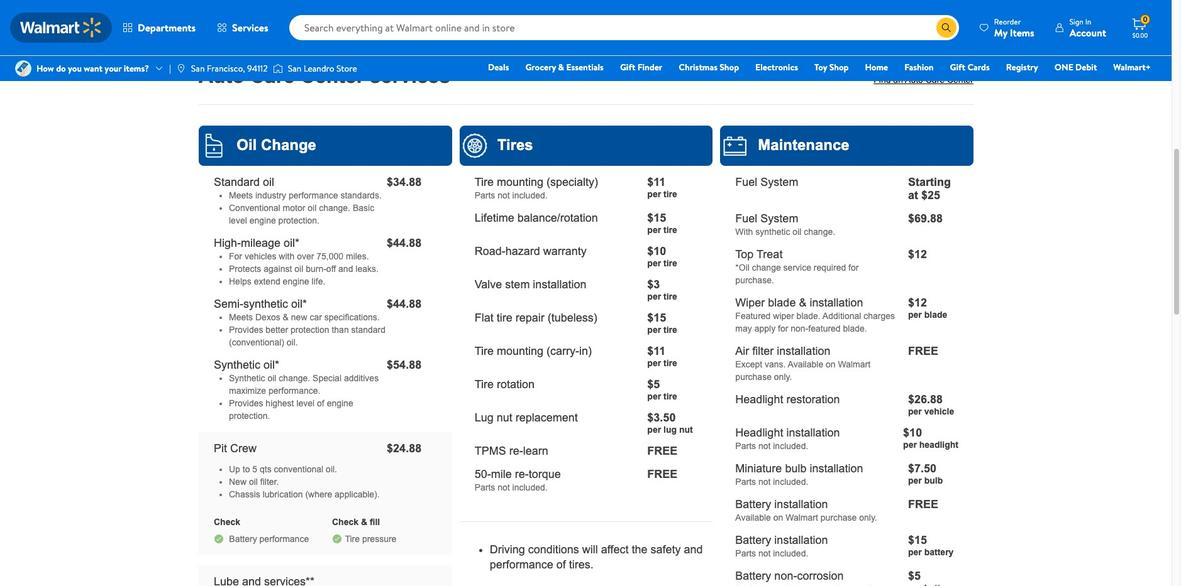 Task type: locate. For each thing, give the bounding box(es) containing it.
 image for san francisco, 94112
[[176, 64, 186, 74]]

shop
[[720, 61, 739, 74], [829, 61, 849, 74]]

0 horizontal spatial gift
[[620, 61, 636, 74]]

2 shop from the left
[[829, 61, 849, 74]]

toy
[[815, 61, 827, 74]]

gift for gift cards
[[950, 61, 966, 74]]

your
[[105, 62, 122, 75]]

toy shop
[[815, 61, 849, 74]]

san left leandro
[[288, 62, 302, 75]]

2 gift from the left
[[950, 61, 966, 74]]

do
[[56, 62, 66, 75]]

free tire repair & warranty image
[[209, 0, 963, 14]]

sign in account
[[1070, 16, 1106, 39]]

essentials
[[566, 61, 604, 74]]

one
[[1055, 61, 1074, 74]]

 image right |
[[176, 64, 186, 74]]

shop inside "link"
[[829, 61, 849, 74]]

one debit link
[[1049, 60, 1103, 74]]

departments
[[138, 21, 196, 35]]

deals
[[488, 61, 509, 74]]

san right |
[[191, 62, 205, 75]]

toy shop link
[[809, 60, 855, 74]]

 image
[[273, 62, 283, 75], [176, 64, 186, 74]]

how do you want your items?
[[36, 62, 149, 75]]

 image
[[15, 60, 31, 77]]

san for san leandro store
[[288, 62, 302, 75]]

gift left cards
[[950, 61, 966, 74]]

0 horizontal spatial san
[[191, 62, 205, 75]]

1 gift from the left
[[620, 61, 636, 74]]

&
[[558, 61, 564, 74]]

christmas
[[679, 61, 718, 74]]

0 horizontal spatial shop
[[720, 61, 739, 74]]

services button
[[206, 13, 279, 43]]

shop for toy shop
[[829, 61, 849, 74]]

want
[[84, 62, 103, 75]]

1 shop from the left
[[720, 61, 739, 74]]

0
[[1143, 14, 1148, 25]]

search icon image
[[942, 23, 952, 33]]

1 horizontal spatial  image
[[273, 62, 283, 75]]

deals link
[[482, 60, 515, 74]]

shop right christmas
[[720, 61, 739, 74]]

san
[[191, 62, 205, 75], [288, 62, 302, 75]]

 image for san leandro store
[[273, 62, 283, 75]]

finder
[[638, 61, 663, 74]]

1 horizontal spatial san
[[288, 62, 302, 75]]

2 san from the left
[[288, 62, 302, 75]]

Search search field
[[289, 15, 959, 40]]

services
[[232, 21, 268, 35]]

1 horizontal spatial gift
[[950, 61, 966, 74]]

1 horizontal spatial shop
[[829, 61, 849, 74]]

$0.00
[[1133, 31, 1148, 40]]

gift cards link
[[945, 60, 996, 74]]

1 san from the left
[[191, 62, 205, 75]]

home
[[865, 61, 888, 74]]

shop right toy
[[829, 61, 849, 74]]

how
[[36, 62, 54, 75]]

you
[[68, 62, 82, 75]]

items?
[[124, 62, 149, 75]]

 image right 94112
[[273, 62, 283, 75]]

gift finder link
[[615, 60, 668, 74]]

walmart+ link
[[1108, 60, 1157, 74]]

gift
[[620, 61, 636, 74], [950, 61, 966, 74]]

0 horizontal spatial  image
[[176, 64, 186, 74]]

gift left finder
[[620, 61, 636, 74]]

gift inside gift cards link
[[950, 61, 966, 74]]

san francisco, 94112
[[191, 62, 268, 75]]

0 $0.00
[[1133, 14, 1148, 40]]

grocery & essentials
[[526, 61, 604, 74]]

gift inside gift finder link
[[620, 61, 636, 74]]



Task type: describe. For each thing, give the bounding box(es) containing it.
registry link
[[1001, 60, 1044, 74]]

san for san francisco, 94112
[[191, 62, 205, 75]]

leandro
[[304, 62, 334, 75]]

reorder my items
[[994, 16, 1035, 39]]

items
[[1010, 25, 1035, 39]]

one debit
[[1055, 61, 1097, 74]]

cards
[[968, 61, 990, 74]]

Walmart Site-Wide search field
[[289, 15, 959, 40]]

in
[[1086, 16, 1092, 27]]

|
[[169, 62, 171, 75]]

reorder
[[994, 16, 1021, 27]]

gift cards
[[950, 61, 990, 74]]

christmas shop
[[679, 61, 739, 74]]

home link
[[860, 60, 894, 74]]

departments button
[[112, 13, 206, 43]]

fashion link
[[899, 60, 940, 74]]

store
[[336, 62, 357, 75]]

registry
[[1006, 61, 1038, 74]]

account
[[1070, 25, 1106, 39]]

grocery
[[526, 61, 556, 74]]

walmart+
[[1114, 61, 1151, 74]]

my
[[994, 25, 1008, 39]]

sign
[[1070, 16, 1084, 27]]

grocery & essentials link
[[520, 60, 609, 74]]

electronics link
[[750, 60, 804, 74]]

debit
[[1076, 61, 1097, 74]]

christmas shop link
[[673, 60, 745, 74]]

walmart image
[[20, 18, 102, 38]]

electronics
[[756, 61, 798, 74]]

gift for gift finder
[[620, 61, 636, 74]]

fashion
[[905, 61, 934, 74]]

gift finder
[[620, 61, 663, 74]]

francisco,
[[207, 62, 245, 75]]

san leandro store
[[288, 62, 357, 75]]

shop for christmas shop
[[720, 61, 739, 74]]

94112
[[247, 62, 268, 75]]



Task type: vqa. For each thing, say whether or not it's contained in the screenshot.
the right Count
no



